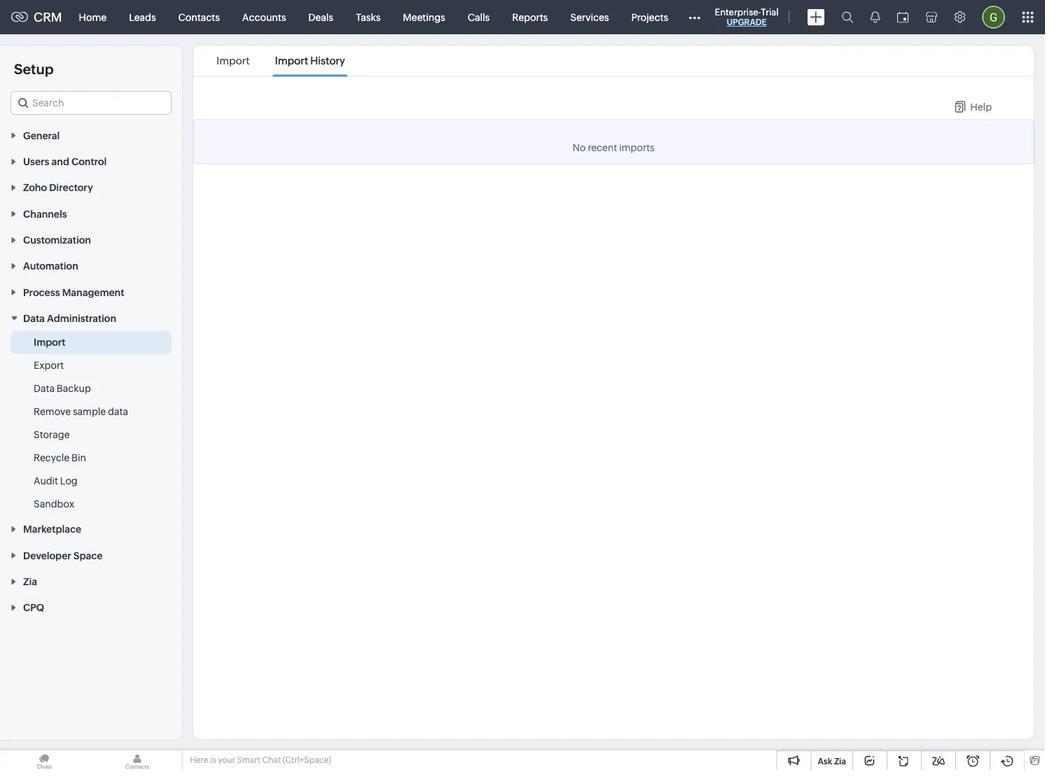 Task type: locate. For each thing, give the bounding box(es) containing it.
backup
[[57, 383, 91, 394]]

import link inside list
[[214, 55, 252, 67]]

users
[[23, 156, 49, 167]]

directory
[[49, 182, 93, 193]]

import up export link
[[34, 337, 66, 348]]

import link
[[214, 55, 252, 67], [34, 335, 66, 349]]

automation
[[23, 261, 78, 272]]

storage link
[[34, 428, 70, 442]]

data inside dropdown button
[[23, 313, 45, 324]]

users and control
[[23, 156, 107, 167]]

zia inside "dropdown button"
[[23, 576, 37, 587]]

1 vertical spatial data
[[34, 383, 55, 394]]

1 vertical spatial zia
[[834, 757, 846, 766]]

crm
[[34, 10, 62, 24]]

data
[[23, 313, 45, 324], [34, 383, 55, 394]]

services
[[570, 12, 609, 23]]

list
[[204, 46, 358, 76]]

remove
[[34, 406, 71, 417]]

1 horizontal spatial import link
[[214, 55, 252, 67]]

import link down accounts
[[214, 55, 252, 67]]

chats image
[[0, 751, 88, 771]]

1 horizontal spatial import
[[216, 55, 250, 67]]

home
[[79, 12, 107, 23]]

search image
[[842, 11, 854, 23]]

profile image
[[982, 6, 1005, 28]]

zoho
[[23, 182, 47, 193]]

setup
[[14, 61, 54, 77]]

signals element
[[862, 0, 889, 34]]

developer space
[[23, 550, 103, 561]]

customization button
[[0, 226, 182, 253]]

data for data administration
[[23, 313, 45, 324]]

0 horizontal spatial zia
[[23, 576, 37, 587]]

import down accounts
[[216, 55, 250, 67]]

import
[[216, 55, 250, 67], [275, 55, 308, 67], [34, 337, 66, 348]]

ask zia
[[818, 757, 846, 766]]

zia
[[23, 576, 37, 587], [834, 757, 846, 766]]

audit log
[[34, 475, 78, 487]]

data backup
[[34, 383, 91, 394]]

0 vertical spatial data
[[23, 313, 45, 324]]

leads
[[129, 12, 156, 23]]

recycle
[[34, 452, 69, 463]]

import history
[[275, 55, 345, 67]]

process management button
[[0, 279, 182, 305]]

recent
[[588, 142, 617, 153]]

import left history
[[275, 55, 308, 67]]

remove sample data
[[34, 406, 128, 417]]

zia up cpq on the left bottom of the page
[[23, 576, 37, 587]]

data down process
[[23, 313, 45, 324]]

sample
[[73, 406, 106, 417]]

signals image
[[870, 11, 880, 23]]

storage
[[34, 429, 70, 440]]

0 vertical spatial import link
[[214, 55, 252, 67]]

here
[[190, 756, 208, 765]]

0 horizontal spatial import
[[34, 337, 66, 348]]

administration
[[47, 313, 116, 324]]

import link for export link
[[34, 335, 66, 349]]

recycle bin
[[34, 452, 86, 463]]

0 vertical spatial zia
[[23, 576, 37, 587]]

smart
[[237, 756, 261, 765]]

calls
[[468, 12, 490, 23]]

data for data backup
[[34, 383, 55, 394]]

channels
[[23, 208, 67, 219]]

calendar image
[[897, 12, 909, 23]]

1 vertical spatial import link
[[34, 335, 66, 349]]

0 horizontal spatial import link
[[34, 335, 66, 349]]

data inside region
[[34, 383, 55, 394]]

marketplace
[[23, 524, 81, 535]]

None field
[[11, 91, 172, 115]]

help link
[[955, 101, 992, 112]]

zia right ask
[[834, 757, 846, 766]]

import link for import history link
[[214, 55, 252, 67]]

import history link
[[273, 55, 347, 67]]

your
[[218, 756, 235, 765]]

is
[[210, 756, 216, 765]]

marketplace button
[[0, 516, 182, 542]]

data down export
[[34, 383, 55, 394]]

sandbox link
[[34, 497, 74, 511]]

2 horizontal spatial import
[[275, 55, 308, 67]]

data
[[108, 406, 128, 417]]

import link up export link
[[34, 335, 66, 349]]

data backup link
[[34, 382, 91, 396]]



Task type: describe. For each thing, give the bounding box(es) containing it.
no recent imports
[[573, 142, 655, 153]]

automation button
[[0, 253, 182, 279]]

audit log link
[[34, 474, 78, 488]]

audit
[[34, 475, 58, 487]]

create menu image
[[807, 9, 825, 26]]

create menu element
[[799, 0, 833, 34]]

1 horizontal spatial zia
[[834, 757, 846, 766]]

data administration region
[[0, 331, 182, 516]]

history
[[310, 55, 345, 67]]

enterprise-
[[715, 7, 761, 17]]

no
[[573, 142, 586, 153]]

contacts link
[[167, 0, 231, 34]]

cpq
[[23, 602, 44, 614]]

channels button
[[0, 200, 182, 226]]

reports link
[[501, 0, 559, 34]]

contacts
[[178, 12, 220, 23]]

customization
[[23, 234, 91, 246]]

Search text field
[[11, 92, 171, 114]]

tasks
[[356, 12, 381, 23]]

meetings
[[403, 12, 445, 23]]

help
[[970, 101, 992, 112]]

deals
[[308, 12, 333, 23]]

imports
[[619, 142, 655, 153]]

calls link
[[456, 0, 501, 34]]

chat
[[262, 756, 281, 765]]

here is your smart chat (ctrl+space)
[[190, 756, 331, 765]]

general button
[[0, 122, 182, 148]]

home link
[[68, 0, 118, 34]]

list containing import
[[204, 46, 358, 76]]

data administration
[[23, 313, 116, 324]]

import inside data administration region
[[34, 337, 66, 348]]

ask
[[818, 757, 832, 766]]

developer space button
[[0, 542, 182, 568]]

leads link
[[118, 0, 167, 34]]

trial
[[761, 7, 779, 17]]

contacts image
[[93, 751, 181, 771]]

recycle bin link
[[34, 451, 86, 465]]

space
[[73, 550, 103, 561]]

developer
[[23, 550, 71, 561]]

enterprise-trial upgrade
[[715, 7, 779, 27]]

log
[[60, 475, 78, 487]]

profile element
[[974, 0, 1013, 34]]

services link
[[559, 0, 620, 34]]

tasks link
[[345, 0, 392, 34]]

Other Modules field
[[679, 6, 710, 28]]

zoho directory button
[[0, 174, 182, 200]]

reports
[[512, 12, 548, 23]]

cpq button
[[0, 594, 182, 621]]

accounts link
[[231, 0, 297, 34]]

export link
[[34, 358, 64, 372]]

and
[[52, 156, 69, 167]]

search element
[[833, 0, 862, 34]]

projects
[[631, 12, 668, 23]]

zia button
[[0, 568, 182, 594]]

projects link
[[620, 0, 679, 34]]

sandbox
[[34, 499, 74, 510]]

remove sample data link
[[34, 405, 128, 419]]

deals link
[[297, 0, 345, 34]]

management
[[62, 287, 124, 298]]

general
[[23, 130, 60, 141]]

accounts
[[242, 12, 286, 23]]

process
[[23, 287, 60, 298]]

control
[[71, 156, 107, 167]]

crm link
[[11, 10, 62, 24]]

process management
[[23, 287, 124, 298]]

bin
[[71, 452, 86, 463]]

zoho directory
[[23, 182, 93, 193]]

users and control button
[[0, 148, 182, 174]]

meetings link
[[392, 0, 456, 34]]

data administration button
[[0, 305, 182, 331]]

upgrade
[[727, 18, 767, 27]]

(ctrl+space)
[[283, 756, 331, 765]]

export
[[34, 360, 64, 371]]



Task type: vqa. For each thing, say whether or not it's contained in the screenshot.
Recycle Bin
yes



